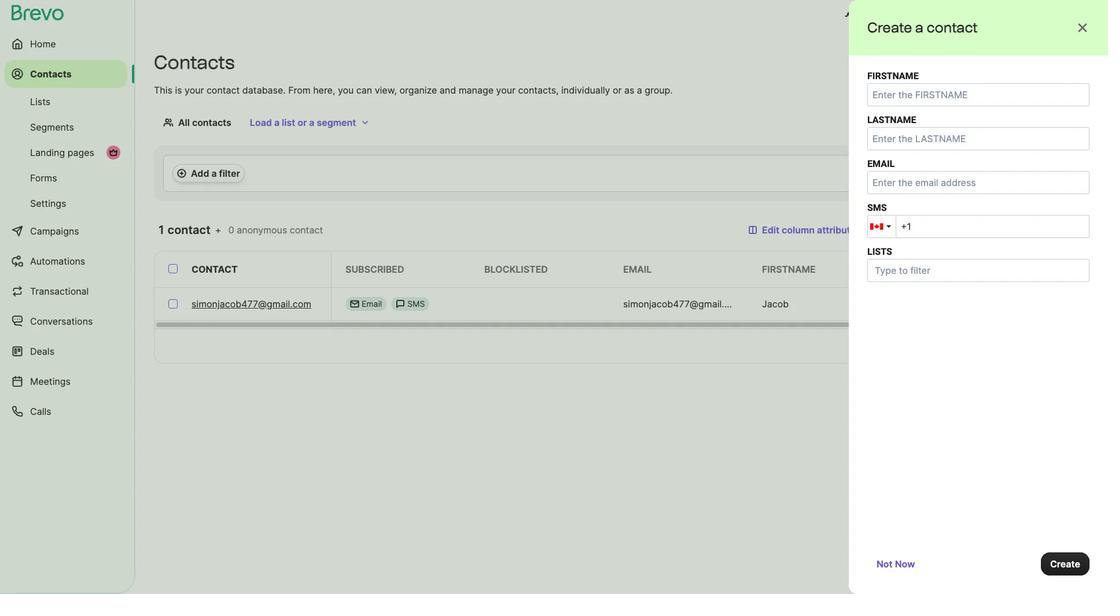 Task type: describe. For each thing, give the bounding box(es) containing it.
subscribed
[[345, 264, 404, 275]]

plan
[[908, 10, 927, 22]]

Enter the LASTNAME field
[[867, 127, 1089, 150]]

a inside dialog
[[915, 19, 923, 36]]

contact inside button
[[1046, 57, 1080, 68]]

not now button
[[867, 553, 924, 576]]

meetings link
[[5, 368, 127, 396]]

can
[[356, 84, 372, 96]]

not
[[877, 559, 893, 570]]

1 horizontal spatial or
[[613, 84, 622, 96]]

forms
[[30, 172, 57, 184]]

lists link
[[5, 90, 127, 113]]

edit column attributes button
[[739, 219, 870, 242]]

not now
[[877, 559, 915, 570]]

2 your from the left
[[496, 84, 515, 96]]

organize
[[399, 84, 437, 96]]

contacts for import contacts
[[943, 57, 982, 68]]

transactional link
[[5, 278, 127, 305]]

simonjacob477@gmail.com link
[[192, 297, 311, 311]]

forms link
[[5, 167, 127, 190]]

firstname inside create a contact dialog
[[867, 71, 919, 82]]

1
[[159, 223, 165, 237]]

ch
[[1101, 264, 1108, 275]]

meetings
[[30, 376, 71, 388]]

0
[[228, 224, 234, 236]]

home link
[[5, 30, 127, 58]]

a inside button
[[1038, 57, 1044, 68]]

usage and plan
[[858, 10, 927, 22]]

home
[[30, 38, 56, 50]]

here,
[[313, 84, 335, 96]]

last
[[1074, 264, 1099, 275]]

rows
[[853, 341, 876, 352]]

add a filter
[[191, 168, 240, 179]]

filter
[[219, 168, 240, 179]]

create a contact inside button
[[1006, 57, 1080, 68]]

campaigns link
[[5, 218, 127, 245]]

page
[[896, 341, 918, 352]]

rows per page
[[853, 341, 918, 352]]

add
[[191, 168, 209, 179]]

email inside create a contact dialog
[[867, 159, 895, 170]]

1 contact + 0 anonymous contact
[[159, 223, 323, 237]]

last ch
[[1074, 264, 1108, 275]]

create inside button
[[1050, 559, 1080, 570]]

Search by name, email or phone number search field
[[875, 219, 1089, 242]]

Enter the email address field
[[867, 171, 1089, 194]]

campaigns
[[30, 226, 79, 237]]

load a list or a segment
[[250, 117, 356, 128]]

a inside "button"
[[211, 168, 217, 179]]

segment
[[317, 117, 356, 128]]

left___c25ys image for email
[[350, 300, 359, 309]]

usage
[[858, 10, 887, 22]]

transactional
[[30, 286, 89, 297]]

contacts,
[[518, 84, 559, 96]]

contact inside 1 contact + 0 anonymous contact
[[290, 224, 323, 236]]

anonymous
[[237, 224, 287, 236]]

left___c25ys image for sms
[[396, 300, 405, 309]]

database.
[[242, 84, 286, 96]]

Type to filter field
[[870, 262, 988, 279]]

all
[[178, 117, 190, 128]]

per
[[879, 341, 893, 352]]

import
[[911, 57, 941, 68]]

left___rvooi image
[[109, 148, 118, 157]]

jacob
[[762, 299, 789, 310]]

blocklisted
[[484, 264, 548, 275]]

view,
[[375, 84, 397, 96]]



Task type: vqa. For each thing, say whether or not it's contained in the screenshot.
Subscription LINK on the top left
no



Task type: locate. For each thing, give the bounding box(es) containing it.
contact
[[927, 19, 978, 36], [1046, 57, 1080, 68], [207, 84, 240, 96], [168, 223, 210, 237], [290, 224, 323, 236]]

0 vertical spatial and
[[889, 10, 906, 22]]

a
[[915, 19, 923, 36], [1038, 57, 1044, 68], [637, 84, 642, 96], [274, 117, 280, 128], [309, 117, 314, 128], [211, 168, 217, 179]]

conversations link
[[5, 308, 127, 336]]

sms up the lists
[[867, 203, 887, 213]]

import contacts button
[[901, 51, 992, 74]]

conversations
[[30, 316, 93, 327]]

0 vertical spatial or
[[613, 84, 622, 96]]

lists
[[30, 96, 50, 108]]

firstname down import
[[867, 71, 919, 82]]

0 horizontal spatial email
[[623, 264, 652, 275]]

lists
[[867, 246, 892, 257]]

0 vertical spatial create a contact
[[867, 19, 978, 36]]

1 horizontal spatial email
[[867, 159, 895, 170]]

1 horizontal spatial firstname
[[867, 71, 919, 82]]

2 horizontal spatial sms
[[970, 264, 991, 275]]

0 horizontal spatial or
[[298, 117, 307, 128]]

1 vertical spatial firstname
[[762, 264, 816, 275]]

1 vertical spatial sms
[[970, 264, 991, 275]]

+
[[215, 224, 221, 236]]

manage
[[459, 84, 494, 96]]

segments
[[30, 122, 74, 133]]

edit
[[762, 224, 779, 236]]

1 vertical spatial create a contact
[[1006, 57, 1080, 68]]

your right is
[[185, 84, 204, 96]]

automations link
[[5, 248, 127, 275]]

1 vertical spatial or
[[298, 117, 307, 128]]

0 horizontal spatial left___c25ys image
[[350, 300, 359, 309]]

contacts inside 'contacts' link
[[30, 68, 72, 80]]

settings link
[[5, 192, 127, 215]]

sms down search by name, email or phone number search box
[[970, 264, 991, 275]]

2 left___c25ys image from the left
[[396, 300, 405, 309]]

or right list on the top left of page
[[298, 117, 307, 128]]

or left as
[[613, 84, 622, 96]]

and left plan
[[889, 10, 906, 22]]

1 simonjacob477@gmail.com from the left
[[192, 299, 311, 310]]

0 horizontal spatial contacts
[[30, 68, 72, 80]]

landing pages link
[[5, 141, 127, 164]]

2 vertical spatial create
[[1050, 559, 1080, 570]]

1 horizontal spatial and
[[889, 10, 906, 22]]

contacts
[[943, 57, 982, 68], [192, 117, 231, 128]]

1 left___c25ys image from the left
[[350, 300, 359, 309]]

group.
[[645, 84, 673, 96]]

contacts up lists
[[30, 68, 72, 80]]

1 horizontal spatial sms
[[867, 203, 887, 213]]

sms
[[867, 203, 887, 213], [970, 264, 991, 275], [407, 299, 425, 309]]

create a contact
[[867, 19, 978, 36], [1006, 57, 1080, 68]]

2 horizontal spatial create
[[1050, 559, 1080, 570]]

1 horizontal spatial simonjacob477@gmail.com
[[623, 299, 743, 310]]

and
[[889, 10, 906, 22], [440, 84, 456, 96]]

0 horizontal spatial sms
[[407, 299, 425, 309]]

your
[[185, 84, 204, 96], [496, 84, 515, 96]]

now
[[895, 559, 915, 570]]

from
[[288, 84, 310, 96]]

1 vertical spatial lastname
[[866, 264, 918, 275]]

simonjacob477@gmail.com
[[192, 299, 311, 310], [623, 299, 743, 310]]

contacts
[[154, 51, 235, 73], [30, 68, 72, 80]]

and left the manage
[[440, 84, 456, 96]]

0 horizontal spatial your
[[185, 84, 204, 96]]

column
[[782, 224, 815, 236]]

you
[[338, 84, 354, 96]]

email
[[362, 299, 382, 309]]

deals
[[30, 346, 54, 358]]

deals link
[[5, 338, 127, 366]]

automations
[[30, 256, 85, 267]]

0 vertical spatial sms
[[867, 203, 887, 213]]

landing
[[30, 147, 65, 159]]

contacts link
[[5, 60, 127, 88]]

0 vertical spatial email
[[867, 159, 895, 170]]

0 horizontal spatial and
[[440, 84, 456, 96]]

list
[[282, 117, 295, 128]]

0 vertical spatial firstname
[[867, 71, 919, 82]]

create a contact dialog
[[849, 0, 1108, 595]]

lastname
[[867, 115, 916, 126], [866, 264, 918, 275]]

as
[[624, 84, 634, 96]]

1 horizontal spatial create
[[1006, 57, 1036, 68]]

usage and plan button
[[835, 5, 937, 28]]

left___c25ys image left email
[[350, 300, 359, 309]]

left___c25ys image right email
[[396, 300, 405, 309]]

2 vertical spatial sms
[[407, 299, 425, 309]]

edit column attributes
[[762, 224, 861, 236]]

create a contact button
[[997, 51, 1089, 74]]

load
[[250, 117, 272, 128]]

or inside load a list or a segment button
[[298, 117, 307, 128]]

contacts for all contacts
[[192, 117, 231, 128]]

1 horizontal spatial create a contact
[[1006, 57, 1080, 68]]

1 horizontal spatial your
[[496, 84, 515, 96]]

Enter the FIRSTNAME field
[[867, 83, 1089, 106]]

import contacts
[[911, 57, 982, 68]]

load a list or a segment button
[[241, 111, 379, 134]]

this is your contact database. from here, you can view, organize and manage your contacts, individually or as a group.
[[154, 84, 673, 96]]

left___c25ys image
[[350, 300, 359, 309], [396, 300, 405, 309]]

1 your from the left
[[185, 84, 204, 96]]

email
[[867, 159, 895, 170], [623, 264, 652, 275]]

lastname inside create a contact dialog
[[867, 115, 916, 126]]

firstname
[[867, 71, 919, 82], [762, 264, 816, 275]]

or
[[613, 84, 622, 96], [298, 117, 307, 128]]

1 vertical spatial create
[[1006, 57, 1036, 68]]

0 horizontal spatial firstname
[[762, 264, 816, 275]]

1 horizontal spatial contacts
[[943, 57, 982, 68]]

create button
[[1041, 553, 1089, 576]]

contact
[[192, 264, 238, 275]]

sms right email
[[407, 299, 425, 309]]

0 horizontal spatial create a contact
[[867, 19, 978, 36]]

create inside button
[[1006, 57, 1036, 68]]

0 horizontal spatial simonjacob477@gmail.com
[[192, 299, 311, 310]]

your right the manage
[[496, 84, 515, 96]]

pages
[[68, 147, 94, 159]]

firstname up jacob
[[762, 264, 816, 275]]

attributes
[[817, 224, 861, 236]]

1 vertical spatial and
[[440, 84, 456, 96]]

this
[[154, 84, 172, 96]]

0 vertical spatial contacts
[[943, 57, 982, 68]]

and inside button
[[889, 10, 906, 22]]

0 vertical spatial create
[[867, 19, 912, 36]]

contacts right all on the left of page
[[192, 117, 231, 128]]

calls
[[30, 406, 51, 418]]

create a contact inside dialog
[[867, 19, 978, 36]]

calls link
[[5, 398, 127, 426]]

contacts inside button
[[943, 57, 982, 68]]

1 vertical spatial email
[[623, 264, 652, 275]]

contacts up enter the firstname field
[[943, 57, 982, 68]]

1 vertical spatial contacts
[[192, 117, 231, 128]]

2 simonjacob477@gmail.com from the left
[[623, 299, 743, 310]]

all contacts
[[178, 117, 231, 128]]

sms inside create a contact dialog
[[867, 203, 887, 213]]

0 vertical spatial lastname
[[867, 115, 916, 126]]

contact inside dialog
[[927, 19, 978, 36]]

None field
[[896, 215, 1089, 238]]

landing pages
[[30, 147, 94, 159]]

1 horizontal spatial contacts
[[154, 51, 235, 73]]

create
[[867, 19, 912, 36], [1006, 57, 1036, 68], [1050, 559, 1080, 570]]

contacts up is
[[154, 51, 235, 73]]

0 horizontal spatial contacts
[[192, 117, 231, 128]]

0 horizontal spatial create
[[867, 19, 912, 36]]

individually
[[561, 84, 610, 96]]

add a filter button
[[172, 164, 245, 183]]

1 horizontal spatial left___c25ys image
[[396, 300, 405, 309]]

settings
[[30, 198, 66, 209]]

segments link
[[5, 116, 127, 139]]

is
[[175, 84, 182, 96]]



